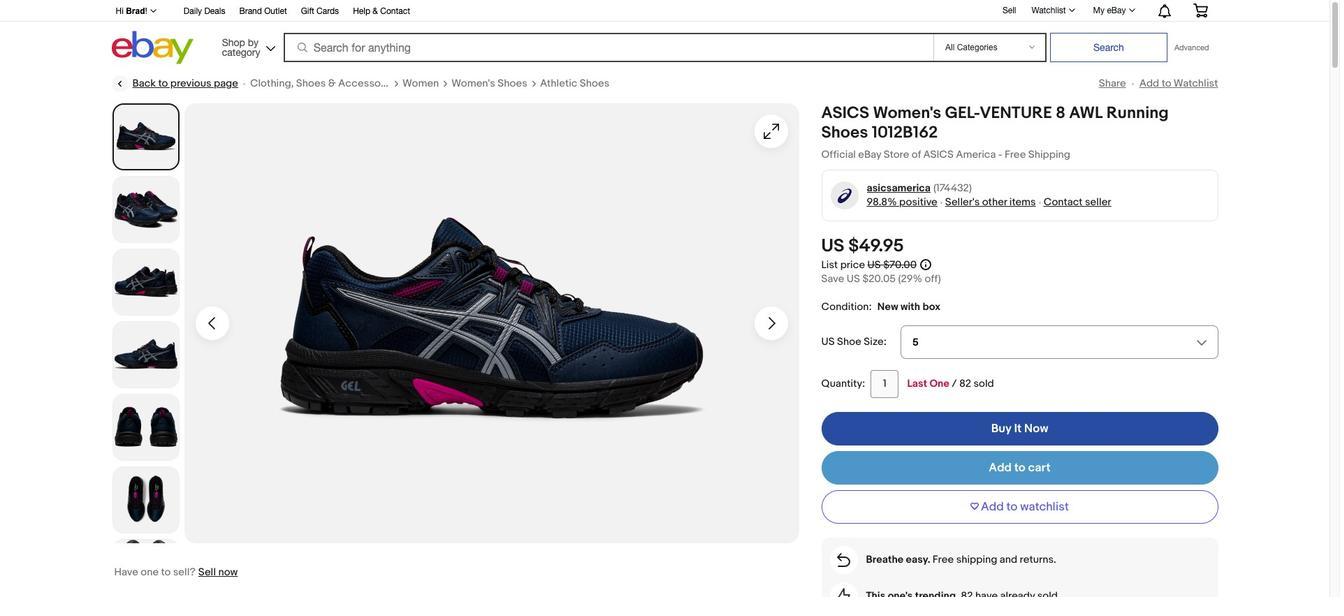 Task type: vqa. For each thing, say whether or not it's contained in the screenshot.
"you" inside otherwise, if you want to try your luck an
no



Task type: locate. For each thing, give the bounding box(es) containing it.
to left cart
[[1014, 461, 1025, 475]]

sell
[[1002, 5, 1016, 15], [198, 566, 216, 579]]

store
[[884, 148, 909, 161]]

it
[[1014, 422, 1022, 436]]

0 vertical spatial contact
[[380, 6, 410, 16]]

cards
[[317, 6, 339, 16]]

category
[[222, 46, 260, 58]]

1 horizontal spatial ebay
[[1107, 6, 1126, 15]]

running
[[1107, 103, 1169, 123]]

Quantity: text field
[[871, 370, 899, 398]]

new
[[877, 300, 898, 314]]

to inside button
[[1006, 500, 1018, 514]]

free right -
[[1005, 148, 1026, 161]]

women's shoes link
[[452, 77, 527, 91]]

add for add to cart
[[989, 461, 1012, 475]]

my ebay
[[1093, 6, 1126, 15]]

1 with details__icon image from the top
[[837, 553, 850, 567]]

add inside button
[[981, 500, 1004, 514]]

awl
[[1069, 103, 1103, 123]]

save us $20.05 (29% off)
[[821, 272, 941, 286]]

seller's other items
[[945, 196, 1036, 209]]

accessories
[[338, 77, 398, 90]]

0 vertical spatial ebay
[[1107, 6, 1126, 15]]

hi brad !
[[116, 6, 147, 16]]

easy.
[[906, 553, 930, 567]]

free right easy.
[[933, 553, 954, 567]]

watchlist inside 'link'
[[1032, 6, 1066, 15]]

ebay right my
[[1107, 6, 1126, 15]]

add up running
[[1139, 77, 1159, 90]]

deals
[[204, 6, 225, 16]]

contact
[[380, 6, 410, 16], [1044, 196, 1083, 209]]

us
[[821, 235, 844, 257], [867, 258, 881, 272], [847, 272, 860, 286], [821, 335, 835, 349]]

and
[[1000, 553, 1017, 567]]

outlet
[[264, 6, 287, 16]]

ebay left store
[[858, 148, 881, 161]]

contact left seller
[[1044, 196, 1083, 209]]

1 horizontal spatial free
[[1005, 148, 1026, 161]]

0 vertical spatial women's
[[452, 77, 495, 90]]

shoes right clothing, on the left of the page
[[296, 77, 326, 90]]

shoes for clothing,
[[296, 77, 326, 90]]

0 horizontal spatial contact
[[380, 6, 410, 16]]

women's right women on the left top of the page
[[452, 77, 495, 90]]

help & contact link
[[353, 4, 410, 20]]

1 vertical spatial sell
[[198, 566, 216, 579]]

to up running
[[1162, 77, 1171, 90]]

save
[[821, 272, 844, 286]]

buy it now
[[991, 422, 1048, 436]]

1 vertical spatial free
[[933, 553, 954, 567]]

athletic shoes link
[[540, 77, 610, 91]]

0 horizontal spatial &
[[328, 77, 336, 90]]

$70.00
[[883, 258, 917, 272]]

1 horizontal spatial contact
[[1044, 196, 1083, 209]]

0 horizontal spatial watchlist
[[1032, 6, 1066, 15]]

& right help
[[373, 6, 378, 16]]

cart
[[1028, 461, 1051, 475]]

shipping
[[1028, 148, 1070, 161]]

0 vertical spatial watchlist
[[1032, 6, 1066, 15]]

1 horizontal spatial asics
[[923, 148, 954, 161]]

asics up official
[[821, 103, 869, 123]]

(174432)
[[933, 182, 972, 195]]

picture 12 of 144 image
[[113, 249, 179, 315]]

asics
[[821, 103, 869, 123], [923, 148, 954, 161]]

add to watchlist
[[1139, 77, 1218, 90]]

1 vertical spatial with details__icon image
[[837, 588, 850, 597]]

0 vertical spatial add
[[1139, 77, 1159, 90]]

to
[[158, 77, 168, 90], [1162, 77, 1171, 90], [1014, 461, 1025, 475], [1006, 500, 1018, 514], [161, 566, 171, 579]]

daily deals link
[[184, 4, 225, 20]]

contact seller
[[1044, 196, 1111, 209]]

add to cart
[[989, 461, 1051, 475]]

gift
[[301, 6, 314, 16]]

back to previous page link
[[111, 75, 238, 92]]

1 vertical spatial add
[[989, 461, 1012, 475]]

1 horizontal spatial &
[[373, 6, 378, 16]]

us up list
[[821, 235, 844, 257]]

add to watchlist button
[[821, 490, 1218, 524]]

box
[[923, 300, 940, 314]]

to inside 'link'
[[158, 77, 168, 90]]

0 horizontal spatial asics
[[821, 103, 869, 123]]

to for cart
[[1014, 461, 1025, 475]]

ebay
[[1107, 6, 1126, 15], [858, 148, 881, 161]]

items
[[1009, 196, 1036, 209]]

to for previous
[[158, 77, 168, 90]]

add left cart
[[989, 461, 1012, 475]]

0 vertical spatial free
[[1005, 148, 1026, 161]]

0 vertical spatial with details__icon image
[[837, 553, 850, 567]]

0 vertical spatial asics
[[821, 103, 869, 123]]

official
[[821, 148, 856, 161]]

0 horizontal spatial sell
[[198, 566, 216, 579]]

sell link
[[996, 5, 1022, 15]]

!
[[145, 6, 147, 16]]

watchlist right 'sell' link at the right
[[1032, 6, 1066, 15]]

to left watchlist
[[1006, 500, 1018, 514]]

1 vertical spatial watchlist
[[1174, 77, 1218, 90]]

have one to sell? sell now
[[114, 566, 238, 579]]

my ebay link
[[1085, 2, 1141, 19]]

1 vertical spatial women's
[[873, 103, 941, 123]]

clothing,
[[250, 77, 294, 90]]

0 vertical spatial &
[[373, 6, 378, 16]]

shoes left the athletic
[[498, 77, 527, 90]]

1 horizontal spatial women's
[[873, 103, 941, 123]]

women's up "of"
[[873, 103, 941, 123]]

& left accessories
[[328, 77, 336, 90]]

contact right help
[[380, 6, 410, 16]]

1 vertical spatial ebay
[[858, 148, 881, 161]]

buy it now link
[[821, 412, 1218, 446]]

by
[[248, 37, 259, 48]]

asics right "of"
[[923, 148, 954, 161]]

sell left 'watchlist' 'link'
[[1002, 5, 1016, 15]]

add for add to watchlist
[[981, 500, 1004, 514]]

add down add to cart link
[[981, 500, 1004, 514]]

(29%
[[898, 272, 922, 286]]

watchlist down "advanced"
[[1174, 77, 1218, 90]]

previous
[[170, 77, 211, 90]]

share button
[[1099, 77, 1126, 90]]

your shopping cart image
[[1192, 3, 1208, 17]]

free
[[1005, 148, 1026, 161], [933, 553, 954, 567]]

back
[[132, 77, 156, 90]]

None submit
[[1050, 33, 1167, 62]]

shop by category button
[[216, 31, 279, 61]]

seller's
[[945, 196, 980, 209]]

shoes right the athletic
[[580, 77, 610, 90]]

add
[[1139, 77, 1159, 90], [989, 461, 1012, 475], [981, 500, 1004, 514]]

asics women's gel-venture 8 awl   running shoes 1012b162 - picture 10 of 144 image
[[184, 103, 799, 544]]

Search for anything text field
[[286, 34, 931, 61]]

watchlist link
[[1024, 2, 1081, 19]]

breathe
[[866, 553, 904, 567]]

shoes up official
[[821, 123, 868, 143]]

1 horizontal spatial sell
[[1002, 5, 1016, 15]]

0 horizontal spatial women's
[[452, 77, 495, 90]]

with details__icon image
[[837, 553, 850, 567], [837, 588, 850, 597]]

2 vertical spatial add
[[981, 500, 1004, 514]]

shoes
[[296, 77, 326, 90], [498, 77, 527, 90], [580, 77, 610, 90], [821, 123, 868, 143]]

one
[[929, 377, 949, 391]]

to right the back
[[158, 77, 168, 90]]

sell left now
[[198, 566, 216, 579]]

1 horizontal spatial watchlist
[[1174, 77, 1218, 90]]

0 vertical spatial sell
[[1002, 5, 1016, 15]]

now
[[218, 566, 238, 579]]

& inside account navigation
[[373, 6, 378, 16]]

brand outlet
[[239, 6, 287, 16]]

0 horizontal spatial ebay
[[858, 148, 881, 161]]



Task type: describe. For each thing, give the bounding box(es) containing it.
none submit inside shop by category banner
[[1050, 33, 1167, 62]]

with
[[901, 300, 920, 314]]

picture 10 of 144 image
[[114, 105, 178, 169]]

82
[[959, 377, 971, 391]]

breathe easy. free shipping and returns.
[[866, 553, 1056, 567]]

1 vertical spatial &
[[328, 77, 336, 90]]

of
[[911, 148, 921, 161]]

contact seller link
[[1044, 196, 1111, 209]]

hi
[[116, 6, 124, 16]]

sell inside account navigation
[[1002, 5, 1016, 15]]

us $49.95
[[821, 235, 904, 257]]

back to previous page
[[132, 77, 238, 90]]

contact inside account navigation
[[380, 6, 410, 16]]

1 vertical spatial asics
[[923, 148, 954, 161]]

list
[[821, 258, 838, 272]]

gel-
[[945, 103, 980, 123]]

condition: new with box
[[821, 300, 940, 314]]

help
[[353, 6, 370, 16]]

asicsamerica link
[[867, 182, 931, 196]]

to right one
[[161, 566, 171, 579]]

0 horizontal spatial free
[[933, 553, 954, 567]]

condition:
[[821, 300, 872, 314]]

sell now link
[[198, 566, 238, 579]]

to for watchlist
[[1006, 500, 1018, 514]]

shoes for women's
[[498, 77, 527, 90]]

america
[[956, 148, 996, 161]]

buy
[[991, 422, 1011, 436]]

to for watchlist
[[1162, 77, 1171, 90]]

add to cart link
[[821, 451, 1218, 485]]

us down price
[[847, 272, 860, 286]]

shop
[[222, 37, 245, 48]]

advanced
[[1174, 43, 1209, 52]]

list price us $70.00
[[821, 258, 917, 272]]

venture
[[980, 103, 1052, 123]]

picture 11 of 144 image
[[113, 177, 179, 242]]

seller
[[1085, 196, 1111, 209]]

asics women's gel-venture 8 awl   running shoes 1012b162 official ebay store of asics america - free shipping
[[821, 103, 1169, 161]]

add for add to watchlist
[[1139, 77, 1159, 90]]

last one / 82 sold
[[907, 377, 994, 391]]

athletic shoes
[[540, 77, 610, 90]]

free inside the asics women's gel-venture 8 awl   running shoes 1012b162 official ebay store of asics america - free shipping
[[1005, 148, 1026, 161]]

have
[[114, 566, 138, 579]]

picture 15 of 144 image
[[113, 467, 179, 533]]

page
[[214, 77, 238, 90]]

picture 14 of 144 image
[[113, 395, 179, 460]]

ebay inside the asics women's gel-venture 8 awl   running shoes 1012b162 official ebay store of asics america - free shipping
[[858, 148, 881, 161]]

98.8% positive
[[867, 196, 937, 209]]

$49.95
[[848, 235, 904, 257]]

add to watchlist link
[[1139, 77, 1218, 90]]

1 vertical spatial contact
[[1044, 196, 1083, 209]]

shop by category banner
[[108, 0, 1218, 68]]

athletic
[[540, 77, 577, 90]]

returns.
[[1020, 553, 1056, 567]]

help & contact
[[353, 6, 410, 16]]

8
[[1056, 103, 1065, 123]]

shop by category
[[222, 37, 260, 58]]

asicsamerica
[[867, 182, 931, 195]]

-
[[998, 148, 1002, 161]]

gift cards link
[[301, 4, 339, 20]]

watchlist
[[1020, 500, 1069, 514]]

sell?
[[173, 566, 195, 579]]

share
[[1099, 77, 1126, 90]]

ebay inside account navigation
[[1107, 6, 1126, 15]]

other
[[982, 196, 1007, 209]]

us left shoe
[[821, 335, 835, 349]]

asicsamerica (174432)
[[867, 182, 972, 195]]

seller's other items link
[[945, 196, 1036, 209]]

my
[[1093, 6, 1105, 15]]

women
[[402, 77, 439, 90]]

us up $20.05
[[867, 258, 881, 272]]

clothing, shoes & accessories women
[[250, 77, 439, 90]]

2 with details__icon image from the top
[[837, 588, 850, 597]]

women link
[[402, 77, 439, 91]]

gift cards
[[301, 6, 339, 16]]

advanced link
[[1167, 34, 1216, 61]]

shipping
[[956, 553, 997, 567]]

add to watchlist
[[981, 500, 1069, 514]]

shoes for athletic
[[580, 77, 610, 90]]

us shoe size
[[821, 335, 884, 349]]

positive
[[899, 196, 937, 209]]

brand
[[239, 6, 262, 16]]

price
[[840, 258, 865, 272]]

shoes inside the asics women's gel-venture 8 awl   running shoes 1012b162 official ebay store of asics america - free shipping
[[821, 123, 868, 143]]

one
[[141, 566, 159, 579]]

98.8% positive link
[[867, 196, 937, 209]]

brad
[[126, 6, 145, 16]]

sold
[[974, 377, 994, 391]]

clothing, shoes & accessories link
[[250, 77, 398, 91]]

last
[[907, 377, 927, 391]]

account navigation
[[108, 0, 1218, 22]]

1012b162
[[872, 123, 938, 143]]

daily
[[184, 6, 202, 16]]

brand outlet link
[[239, 4, 287, 20]]

size
[[864, 335, 884, 349]]

women's inside the asics women's gel-venture 8 awl   running shoes 1012b162 official ebay store of asics america - free shipping
[[873, 103, 941, 123]]

now
[[1024, 422, 1048, 436]]

quantity:
[[821, 377, 865, 391]]

daily deals
[[184, 6, 225, 16]]

women's shoes
[[452, 77, 527, 90]]

asicsamerica image
[[830, 181, 859, 210]]

98.8%
[[867, 196, 897, 209]]

picture 13 of 144 image
[[113, 322, 179, 388]]

off)
[[925, 272, 941, 286]]



